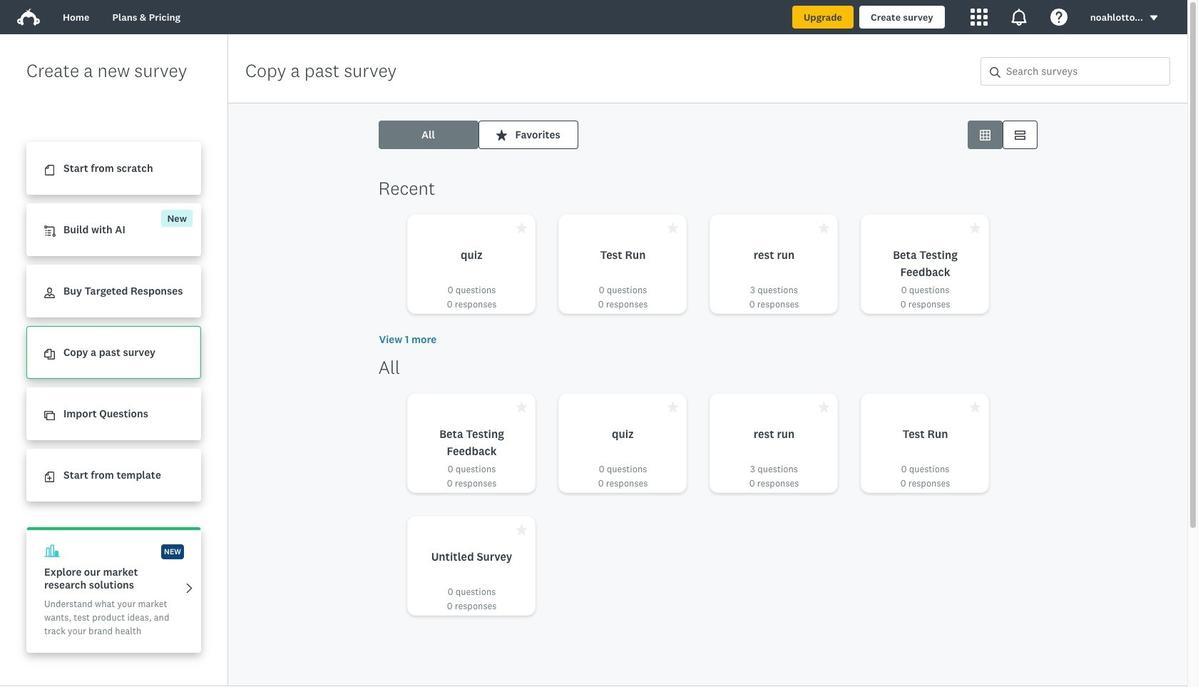 Task type: locate. For each thing, give the bounding box(es) containing it.
help icon image
[[1051, 9, 1068, 26]]

1 vertical spatial starfilled image
[[970, 402, 981, 412]]

starfilled image
[[970, 223, 981, 233], [970, 402, 981, 412]]

textboxmultiple image
[[1015, 129, 1026, 140]]

2 brand logo image from the top
[[17, 9, 40, 26]]

grid image
[[980, 129, 991, 140]]

clone image
[[44, 410, 55, 421]]

documentplus image
[[44, 472, 55, 482]]

user image
[[44, 288, 55, 298]]

notification center icon image
[[1011, 9, 1028, 26]]

brand logo image
[[17, 6, 40, 29], [17, 9, 40, 26]]

1 brand logo image from the top
[[17, 6, 40, 29]]

documentclone image
[[44, 349, 55, 360]]

dropdown arrow icon image
[[1149, 13, 1159, 23], [1151, 16, 1158, 21]]

1 starfilled image from the top
[[970, 223, 981, 233]]

chevronright image
[[184, 583, 195, 593]]

products icon image
[[971, 9, 988, 26], [971, 9, 988, 26]]

0 vertical spatial starfilled image
[[970, 223, 981, 233]]

starfilled image
[[496, 129, 507, 140], [516, 223, 527, 233], [667, 223, 678, 233], [819, 223, 829, 233], [516, 402, 527, 412], [667, 402, 678, 412], [819, 402, 829, 412], [516, 524, 527, 535]]



Task type: describe. For each thing, give the bounding box(es) containing it.
document image
[[44, 165, 55, 176]]

Search surveys field
[[1001, 58, 1170, 85]]

search image
[[990, 67, 1001, 78]]

2 starfilled image from the top
[[970, 402, 981, 412]]



Task type: vqa. For each thing, say whether or not it's contained in the screenshot.
rightmost Products Icon
no



